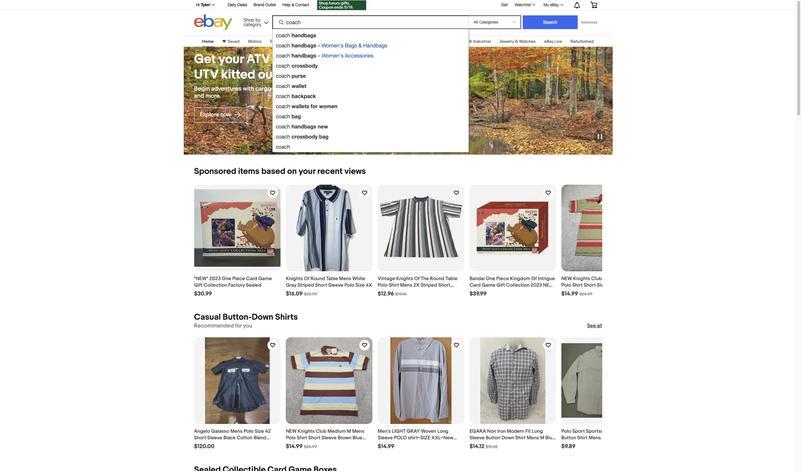 Task type: describe. For each thing, give the bounding box(es) containing it.
striped inside knights of round table mens white gray striped short sleeve polo size 4x $16.09 $22.99
[[298, 282, 314, 289]]

modern
[[507, 429, 525, 435]]

shirt inside new knights club medium m mens polo shirt short sleeve brown blue striped
[[297, 435, 307, 441]]

the
[[421, 276, 429, 282]]

blend
[[254, 435, 267, 441]]

explore
[[200, 112, 219, 118]]

watches
[[520, 39, 536, 44]]

coach for wallets for women
[[276, 103, 290, 109]]

coach wallets for women
[[276, 103, 338, 109]]

previous price $22.99 text field
[[304, 292, 317, 297]]

Search for anything text field
[[273, 16, 467, 28]]

coach for purse
[[276, 73, 290, 79]]

1 vertical spatial $14.99 text field
[[378, 444, 395, 451]]

$19.94
[[396, 292, 407, 297]]

casual button-down shirts link
[[194, 313, 298, 323]]

table inside vintage knights of the round table polo shirt mens 2x striped short sleeve 90s
[[446, 276, 458, 282]]

one inside bandai one piece kingdom of intrigue card game gift collection 2023 new in stock
[[486, 276, 496, 282]]

in
[[470, 289, 475, 295]]

get the coupon image
[[317, 0, 366, 10]]

piece inside bandai one piece kingdom of intrigue card game gift collection 2023 new in stock
[[497, 276, 509, 282]]

brand outlet
[[254, 3, 276, 7]]

handbags
[[364, 43, 388, 48]]

coach inside coach handbags – women's bags & handbags
[[276, 43, 290, 48]]

long inside egara non iron modern fit long sleeve button down shirt mens m blue plaid r1
[[532, 429, 543, 435]]

round inside knights of round table mens white gray striped short sleeve polo size 4x $16.09 $22.99
[[311, 276, 325, 282]]

shirt inside egara non iron modern fit long sleeve button down shirt mens m blue plaid r1
[[516, 435, 526, 441]]

1 horizontal spatial $14.99
[[378, 444, 395, 450]]

medium
[[328, 429, 346, 435]]

live
[[555, 39, 563, 44]]

long inside polo sport sportsman long sleeve button shirt mens l light blue cotton $9.89
[[612, 429, 623, 435]]

new
[[318, 123, 328, 130]]

up
[[210, 442, 216, 448]]

coach inside coach handbags – women's accessories
[[276, 53, 290, 59]]

coach for handbags new
[[276, 124, 290, 130]]

& for watches
[[516, 39, 519, 44]]

account navigation
[[193, 0, 603, 11]]

advanced link
[[578, 16, 601, 29]]

previous price $24.99 text field for shirt
[[580, 292, 593, 297]]

sportsman
[[586, 429, 611, 435]]

handbags for coach handbags
[[292, 32, 316, 38]]

women's for coach handbags – women's accessories
[[322, 53, 344, 59]]

club for short
[[592, 276, 603, 282]]

mens inside angelo galasso mens polo size 42 short sleeve black cotton blend button up shirt
[[231, 429, 243, 435]]

sleeve inside angelo galasso mens polo size 42 short sleeve black cotton blend button up shirt
[[207, 435, 223, 441]]

coach for wallet
[[276, 83, 290, 89]]

shop
[[244, 17, 255, 22]]

angelo galasso mens polo size 42 short sleeve black cotton blend button up shirt
[[194, 429, 271, 448]]

utv
[[194, 67, 218, 82]]

iron
[[498, 429, 506, 435]]

knights for new knights club size large l mens polo shirt short sleeve green red striped
[[574, 276, 591, 282]]

polo inside new knights club medium m mens polo shirt short sleeve brown blue striped
[[286, 435, 296, 441]]

recommended for you
[[194, 323, 253, 330]]

polo inside new knights club size large l mens polo shirt short sleeve green red striped
[[562, 282, 572, 289]]

sleeve inside new knights club medium m mens polo shirt short sleeve brown blue striped
[[322, 435, 337, 441]]

coach handbags – women's accessories
[[276, 52, 374, 59]]

jewelry
[[500, 39, 515, 44]]

sponsored items based on your recent views
[[194, 167, 366, 177]]

short inside new knights club size large l mens polo shirt short sleeve green red striped
[[584, 282, 596, 289]]

black
[[224, 435, 236, 441]]

based
[[262, 167, 286, 177]]

outlet
[[266, 3, 276, 7]]

2023 inside *new* 2023 one piece card game gift collection factory sealed $30.99
[[210, 276, 221, 282]]

deals
[[238, 3, 247, 7]]

handbags for coach handbags – women's accessories
[[292, 52, 316, 59]]

$14.12 text field
[[470, 444, 485, 451]]

your shopping cart image
[[591, 2, 598, 8]]

l inside new knights club size large l mens polo shirt short sleeve green red striped
[[628, 276, 630, 282]]

get your atv or utv kitted out begin adventures with cargo bags, tires, and more.
[[194, 52, 303, 100]]

crossbody for crossbody bag
[[292, 134, 318, 140]]

coach for backpack
[[276, 93, 290, 99]]

$15.02
[[486, 445, 498, 450]]

short inside new knights club medium m mens polo shirt short sleeve brown blue striped
[[309, 435, 321, 441]]

help & contact
[[283, 3, 310, 7]]

4x
[[366, 282, 373, 289]]

$22.99
[[304, 292, 317, 297]]

coach handbags – women's bags & handbags
[[276, 42, 388, 48]]

light
[[606, 435, 617, 441]]

see all
[[588, 323, 603, 329]]

polo inside knights of round table mens white gray striped short sleeve polo size 4x $16.09 $22.99
[[345, 282, 355, 289]]

striped inside new knights club medium m mens polo shirt short sleeve brown blue striped
[[286, 442, 303, 448]]

m inside new knights club medium m mens polo shirt short sleeve brown blue striped
[[347, 429, 351, 435]]

$39.99
[[470, 291, 487, 297]]

1 vertical spatial your
[[299, 167, 316, 177]]

category
[[244, 22, 262, 27]]

size inside angelo galasso mens polo size 42 short sleeve black cotton blend button up shirt
[[255, 429, 264, 435]]

knights for new knights club medium m mens polo shirt short sleeve brown blue striped
[[298, 429, 315, 435]]

$39.99 text field
[[470, 291, 487, 298]]

help & contact link
[[283, 2, 310, 9]]

table inside knights of round table mens white gray striped short sleeve polo size 4x $16.09 $22.99
[[326, 276, 338, 282]]

none submit inside banner
[[523, 15, 578, 29]]

ebay live
[[545, 39, 563, 44]]

$12.96 text field
[[378, 291, 394, 298]]

button inside angelo galasso mens polo size 42 short sleeve black cotton blend button up shirt
[[194, 442, 209, 448]]

sleeve inside men's light gray woven long sleeve polo shirt~size xxl~new w/tags
[[378, 435, 393, 441]]

knights of round table mens white gray striped short sleeve polo size 4x $16.09 $22.99
[[286, 276, 373, 297]]

polo inside polo sport sportsman long sleeve button shirt mens l light blue cotton $9.89
[[562, 429, 572, 435]]

for inside get your atv or utv kitted out main content
[[235, 323, 242, 330]]

for inside list box
[[311, 103, 318, 109]]

on
[[288, 167, 297, 177]]

watchlist
[[515, 3, 531, 7]]

!
[[210, 3, 211, 7]]

new knights club size large l mens polo shirt short sleeve green red striped
[[562, 276, 643, 295]]

garden
[[349, 39, 363, 44]]

& for industrial
[[470, 39, 473, 44]]

$24.99 for shirt
[[580, 292, 593, 297]]

mens inside vintage knights of the round table polo shirt mens 2x striped short sleeve 90s
[[401, 282, 413, 289]]

*new*
[[194, 276, 208, 282]]

with
[[243, 85, 254, 92]]

short inside knights of round table mens white gray striped short sleeve polo size 4x $16.09 $22.99
[[315, 282, 328, 289]]

shirt inside angelo galasso mens polo size 42 short sleeve black cotton blend button up shirt
[[218, 442, 228, 448]]

see
[[588, 323, 597, 329]]

home for home & garden
[[333, 39, 344, 44]]

vintage
[[378, 276, 395, 282]]

all
[[598, 323, 603, 329]]

bandai one piece kingdom of intrigue card game gift collection 2023 new in stock
[[470, 276, 555, 295]]

$120.00
[[194, 444, 215, 450]]

club for sleeve
[[316, 429, 327, 435]]

sleeve inside vintage knights of the round table polo shirt mens 2x striped short sleeve 90s
[[378, 289, 393, 295]]

saved
[[228, 39, 240, 44]]

plaid
[[470, 442, 481, 448]]

hi tyler !
[[196, 2, 211, 7]]

previous price $15.02 text field
[[486, 445, 498, 450]]

get
[[194, 52, 216, 67]]

collection inside bandai one piece kingdom of intrigue card game gift collection 2023 new in stock
[[507, 282, 530, 289]]

list box containing handbags
[[272, 29, 469, 153]]

size inside new knights club size large l mens polo shirt short sleeve green red striped
[[604, 276, 613, 282]]

by
[[256, 17, 261, 22]]

angelo
[[194, 429, 210, 435]]

w/tags
[[378, 442, 395, 448]]

fit
[[526, 429, 531, 435]]

or
[[273, 52, 284, 67]]

sleeve inside egara non iron modern fit long sleeve button down shirt mens m blue plaid r1
[[470, 435, 485, 441]]

$30.99
[[194, 291, 212, 297]]

brown
[[338, 435, 352, 441]]

red
[[629, 282, 638, 289]]

collectibles link
[[300, 39, 324, 44]]

& inside coach handbags – women's bags & handbags
[[359, 43, 362, 48]]

recommended
[[194, 323, 234, 330]]

daily
[[228, 3, 236, 7]]

cargo
[[256, 85, 271, 92]]

90s
[[394, 289, 403, 295]]

$120.00 text field
[[194, 444, 215, 451]]

button inside egara non iron modern fit long sleeve button down shirt mens m blue plaid r1
[[486, 435, 501, 441]]

blue inside egara non iron modern fit long sleeve button down shirt mens m blue plaid r1
[[546, 435, 556, 441]]

$9.89 text field
[[562, 444, 576, 451]]

explore now
[[200, 112, 232, 118]]

new for new knights club size large l mens polo shirt short sleeve green red striped
[[562, 276, 573, 282]]

ebay inside get your atv or utv kitted out main content
[[545, 39, 554, 44]]

refurbished link
[[571, 39, 594, 44]]

coach for bag
[[276, 114, 290, 119]]

banner containing handbags
[[193, 0, 603, 153]]

ebay inside account navigation
[[551, 3, 559, 7]]

fashion
[[372, 39, 387, 44]]

round inside vintage knights of the round table polo shirt mens 2x striped short sleeve 90s
[[430, 276, 445, 282]]

coach link
[[273, 141, 468, 152]]

white
[[353, 276, 366, 282]]

items
[[238, 167, 260, 177]]

bandai
[[470, 276, 485, 282]]



Task type: locate. For each thing, give the bounding box(es) containing it.
1 horizontal spatial table
[[446, 276, 458, 282]]

1 horizontal spatial $14.99 $24.99
[[562, 291, 593, 297]]

5 coach from the top
[[276, 73, 290, 79]]

knights inside new knights club medium m mens polo shirt short sleeve brown blue striped
[[298, 429, 315, 435]]

1 cotton from the left
[[237, 435, 253, 441]]

2 horizontal spatial long
[[612, 429, 623, 435]]

new right intrigue
[[562, 276, 573, 282]]

0 vertical spatial game
[[259, 276, 272, 282]]

2 – from the top
[[318, 53, 321, 59]]

coach handbags new
[[276, 123, 328, 130]]

– for coach handbags – women's bags & handbags
[[318, 43, 321, 48]]

table left white
[[326, 276, 338, 282]]

coach inside 'coach bag'
[[276, 114, 290, 119]]

1 vertical spatial previous price $24.99 text field
[[304, 445, 317, 450]]

button inside polo sport sportsman long sleeve button shirt mens l light blue cotton $9.89
[[562, 435, 577, 441]]

1 collection from the left
[[204, 282, 227, 289]]

1 piece from the left
[[233, 276, 245, 282]]

0 horizontal spatial card
[[246, 276, 257, 282]]

&
[[292, 3, 294, 7], [345, 39, 348, 44], [470, 39, 473, 44], [516, 39, 519, 44], [359, 43, 362, 48]]

handbags up coach crossbody
[[292, 52, 316, 59]]

see all link
[[588, 323, 603, 330]]

coach inside the coach backpack
[[276, 93, 290, 99]]

bag down new
[[319, 134, 329, 140]]

round right the
[[430, 276, 445, 282]]

3 long from the left
[[612, 429, 623, 435]]

gift inside bandai one piece kingdom of intrigue card game gift collection 2023 new in stock
[[497, 282, 505, 289]]

2 vertical spatial size
[[255, 429, 264, 435]]

0 vertical spatial l
[[628, 276, 630, 282]]

one up factory
[[222, 276, 231, 282]]

& right business
[[470, 39, 473, 44]]

club left large
[[592, 276, 603, 282]]

1 horizontal spatial bag
[[319, 134, 329, 140]]

– inside coach handbags – women's bags & handbags
[[318, 43, 321, 48]]

1 horizontal spatial l
[[628, 276, 630, 282]]

of inside knights of round table mens white gray striped short sleeve polo size 4x $16.09 $22.99
[[304, 276, 310, 282]]

1 gift from the left
[[194, 282, 203, 289]]

$24.99 for short
[[304, 445, 317, 450]]

1 horizontal spatial round
[[430, 276, 445, 282]]

game up sealed
[[259, 276, 272, 282]]

mens left 2x
[[401, 282, 413, 289]]

get your atv or utv kitted out main content
[[0, 32, 797, 472]]

sport
[[573, 429, 585, 435]]

2 long from the left
[[532, 429, 543, 435]]

club inside new knights club medium m mens polo shirt short sleeve brown blue striped
[[316, 429, 327, 435]]

ebay right my
[[551, 3, 559, 7]]

2023 right *new*
[[210, 276, 221, 282]]

1 handbags from the top
[[292, 32, 316, 38]]

previous price $24.99 text field up see
[[580, 292, 593, 297]]

r1
[[482, 442, 487, 448]]

l up red
[[628, 276, 630, 282]]

down inside egara non iron modern fit long sleeve button down shirt mens m blue plaid r1
[[502, 435, 515, 441]]

blue inside polo sport sportsman long sleeve button shirt mens l light blue cotton $9.89
[[618, 435, 628, 441]]

2 women's from the top
[[322, 53, 344, 59]]

0 horizontal spatial m
[[347, 429, 351, 435]]

cotton inside angelo galasso mens polo size 42 short sleeve black cotton blend button up shirt
[[237, 435, 253, 441]]

1 horizontal spatial for
[[311, 103, 318, 109]]

backpack
[[292, 93, 316, 99]]

home for home
[[202, 39, 214, 44]]

striped inside new knights club size large l mens polo shirt short sleeve green red striped
[[562, 289, 578, 295]]

fashion link
[[372, 39, 387, 44]]

of up $22.99
[[304, 276, 310, 282]]

one inside *new* 2023 one piece card game gift collection factory sealed $30.99
[[222, 276, 231, 282]]

home left bags
[[333, 39, 344, 44]]

2 blue from the left
[[546, 435, 556, 441]]

mens right medium
[[353, 429, 365, 435]]

one
[[222, 276, 231, 282], [486, 276, 496, 282]]

crossbody for crossbody
[[292, 63, 318, 69]]

handbags down 'coach handbags'
[[292, 42, 316, 48]]

1 horizontal spatial of
[[415, 276, 420, 282]]

0 horizontal spatial $14.99 $24.99
[[286, 444, 317, 450]]

2 horizontal spatial button
[[562, 435, 577, 441]]

non
[[488, 429, 497, 435]]

2 crossbody from the top
[[292, 134, 318, 140]]

& for contact
[[292, 3, 294, 7]]

2 horizontal spatial blue
[[618, 435, 628, 441]]

& for garden
[[345, 39, 348, 44]]

short right 2x
[[439, 282, 451, 289]]

ebay
[[551, 3, 559, 7], [545, 39, 554, 44]]

your down saved link
[[219, 52, 244, 67]]

0 vertical spatial $24.99
[[580, 292, 593, 297]]

women's inside coach handbags – women's accessories
[[322, 53, 344, 59]]

piece inside *new* 2023 one piece card game gift collection factory sealed $30.99
[[233, 276, 245, 282]]

0 vertical spatial your
[[219, 52, 244, 67]]

game up stock
[[482, 282, 496, 289]]

$24.99 up see
[[580, 292, 593, 297]]

new inside bandai one piece kingdom of intrigue card game gift collection 2023 new in stock
[[544, 282, 554, 289]]

ebay left the live
[[545, 39, 554, 44]]

long up xxl~new
[[438, 429, 449, 435]]

shirt inside vintage knights of the round table polo shirt mens 2x striped short sleeve 90s
[[389, 282, 399, 289]]

1 vertical spatial card
[[470, 282, 481, 289]]

mens down fit
[[527, 435, 540, 441]]

handbags for coach handbags – women's bags & handbags
[[292, 42, 316, 48]]

4 handbags from the top
[[292, 123, 316, 130]]

0 horizontal spatial cotton
[[237, 435, 253, 441]]

previous price $24.99 text field for short
[[304, 445, 317, 450]]

watchlist link
[[512, 1, 539, 9]]

coach for handbags
[[276, 32, 290, 38]]

coach for crossbody bag
[[276, 134, 290, 140]]

gift inside *new* 2023 one piece card game gift collection factory sealed $30.99
[[194, 282, 203, 289]]

0 vertical spatial ebay
[[551, 3, 559, 7]]

of left intrigue
[[532, 276, 537, 282]]

collection down kingdom
[[507, 282, 530, 289]]

knights inside vintage knights of the round table polo shirt mens 2x striped short sleeve 90s
[[397, 276, 414, 282]]

new up $14.99 text box
[[286, 429, 297, 435]]

mens inside new knights club medium m mens polo shirt short sleeve brown blue striped
[[353, 429, 365, 435]]

0 vertical spatial $14.99 $24.99
[[562, 291, 593, 297]]

new down intrigue
[[544, 282, 554, 289]]

0 vertical spatial –
[[318, 43, 321, 48]]

l inside polo sport sportsman long sleeve button shirt mens l light blue cotton $9.89
[[603, 435, 605, 441]]

2 of from the left
[[415, 276, 420, 282]]

mens down sportsman
[[589, 435, 601, 441]]

bag down the wallets
[[292, 113, 301, 119]]

2 handbags from the top
[[292, 42, 316, 48]]

new for new knights club medium m mens polo shirt short sleeve brown blue striped
[[286, 429, 297, 435]]

short inside vintage knights of the round table polo shirt mens 2x striped short sleeve 90s
[[439, 282, 451, 289]]

$14.99 $24.99 for polo
[[562, 291, 593, 297]]

0 vertical spatial bag
[[292, 113, 301, 119]]

2 table from the left
[[446, 276, 458, 282]]

0 horizontal spatial previous price $24.99 text field
[[304, 445, 317, 450]]

game
[[259, 276, 272, 282], [482, 282, 496, 289]]

0 horizontal spatial blue
[[353, 435, 363, 441]]

women
[[319, 103, 338, 109]]

& left garden
[[345, 39, 348, 44]]

2 home from the left
[[333, 39, 344, 44]]

men's
[[378, 429, 391, 435]]

previous price $24.99 text field
[[580, 292, 593, 297], [304, 445, 317, 450]]

for
[[311, 103, 318, 109], [235, 323, 242, 330]]

xxl~new
[[432, 435, 454, 441]]

0 horizontal spatial home
[[202, 39, 214, 44]]

3 coach from the top
[[276, 53, 290, 59]]

sleeve inside polo sport sportsman long sleeve button shirt mens l light blue cotton $9.89
[[624, 429, 639, 435]]

of inside vintage knights of the round table polo shirt mens 2x striped short sleeve 90s
[[415, 276, 420, 282]]

2 horizontal spatial size
[[604, 276, 613, 282]]

11 coach from the top
[[276, 134, 290, 140]]

new inside new knights club medium m mens polo shirt short sleeve brown blue striped
[[286, 429, 297, 435]]

0 vertical spatial women's
[[322, 43, 344, 48]]

your right on
[[299, 167, 316, 177]]

2x
[[414, 282, 420, 289]]

0 horizontal spatial piece
[[233, 276, 245, 282]]

polo inside angelo galasso mens polo size 42 short sleeve black cotton blend button up shirt
[[244, 429, 254, 435]]

2023 down intrigue
[[531, 282, 543, 289]]

1 vertical spatial l
[[603, 435, 605, 441]]

1 horizontal spatial one
[[486, 276, 496, 282]]

*new* 2023 one piece card game gift collection factory sealed $30.99
[[194, 276, 272, 297]]

$14.99 $24.99 for shirt
[[286, 444, 317, 450]]

1 coach from the top
[[276, 32, 290, 38]]

0 vertical spatial for
[[311, 103, 318, 109]]

mens inside new knights club size large l mens polo shirt short sleeve green red striped
[[631, 276, 643, 282]]

mens inside knights of round table mens white gray striped short sleeve polo size 4x $16.09 $22.99
[[339, 276, 352, 282]]

handbags up collectibles link
[[292, 32, 316, 38]]

tires,
[[289, 85, 303, 92]]

1 vertical spatial –
[[318, 53, 321, 59]]

electronics
[[270, 39, 292, 44]]

women's down coach handbags – women's bags & handbags
[[322, 53, 344, 59]]

women's up coach handbags – women's accessories
[[322, 43, 344, 48]]

1 vertical spatial game
[[482, 282, 496, 289]]

1 horizontal spatial new
[[544, 282, 554, 289]]

wallet
[[292, 83, 307, 89]]

stock
[[476, 289, 492, 295]]

short inside angelo galasso mens polo size 42 short sleeve black cotton blend button up shirt
[[194, 435, 206, 441]]

1 vertical spatial bag
[[319, 134, 329, 140]]

2 horizontal spatial of
[[532, 276, 537, 282]]

3 blue from the left
[[618, 435, 628, 441]]

0 vertical spatial crossbody
[[292, 63, 318, 69]]

card
[[246, 276, 257, 282], [470, 282, 481, 289]]

2 horizontal spatial new
[[562, 276, 573, 282]]

0 horizontal spatial your
[[219, 52, 244, 67]]

previous price $24.99 text field right $14.99 text box
[[304, 445, 317, 450]]

mens left white
[[339, 276, 352, 282]]

my
[[544, 3, 550, 7]]

short
[[315, 282, 328, 289], [439, 282, 451, 289], [584, 282, 596, 289], [194, 435, 206, 441], [309, 435, 321, 441]]

your inside the get your atv or utv kitted out begin adventures with cargo bags, tires, and more.
[[219, 52, 244, 67]]

l left light on the bottom of the page
[[603, 435, 605, 441]]

2 coach from the top
[[276, 43, 290, 48]]

handbags
[[292, 32, 316, 38], [292, 42, 316, 48], [292, 52, 316, 59], [292, 123, 316, 130]]

1 horizontal spatial previous price $24.99 text field
[[580, 292, 593, 297]]

mens up black
[[231, 429, 243, 435]]

large
[[614, 276, 627, 282]]

kitted
[[221, 67, 256, 82]]

ebay live link
[[545, 39, 563, 44]]

coach inside the coach wallet
[[276, 83, 290, 89]]

2 one from the left
[[486, 276, 496, 282]]

club left medium
[[316, 429, 327, 435]]

2 vertical spatial new
[[286, 429, 297, 435]]

long up light on the bottom of the page
[[612, 429, 623, 435]]

– down collectibles link
[[318, 53, 321, 59]]

round
[[311, 276, 325, 282], [430, 276, 445, 282]]

0 horizontal spatial $14.99 text field
[[378, 444, 395, 451]]

collection up $30.99
[[204, 282, 227, 289]]

0 vertical spatial new
[[562, 276, 573, 282]]

new knights club medium m mens polo shirt short sleeve brown blue striped
[[286, 429, 365, 448]]

daily deals
[[228, 3, 247, 7]]

1 horizontal spatial home
[[333, 39, 344, 44]]

striped inside vintage knights of the round table polo shirt mens 2x striped short sleeve 90s
[[421, 282, 438, 289]]

1 vertical spatial new
[[544, 282, 554, 289]]

3 handbags from the top
[[292, 52, 316, 59]]

0 horizontal spatial $24.99
[[304, 445, 317, 450]]

1 horizontal spatial size
[[356, 282, 365, 289]]

handbags up coach crossbody bag
[[292, 123, 316, 130]]

4 coach from the top
[[276, 63, 290, 69]]

1 vertical spatial down
[[502, 435, 515, 441]]

1 vertical spatial $24.99
[[304, 445, 317, 450]]

women's for coach handbags – women's bags & handbags
[[322, 43, 344, 48]]

men's light gray woven long sleeve polo shirt~size xxl~new w/tags
[[378, 429, 454, 448]]

1 horizontal spatial piece
[[497, 276, 509, 282]]

None submit
[[523, 15, 578, 29]]

0 vertical spatial size
[[604, 276, 613, 282]]

home
[[202, 39, 214, 44], [333, 39, 344, 44]]

1 long from the left
[[438, 429, 449, 435]]

0 horizontal spatial down
[[252, 313, 274, 323]]

coach handbags
[[276, 32, 316, 38]]

card inside *new* 2023 one piece card game gift collection factory sealed $30.99
[[246, 276, 257, 282]]

1 home from the left
[[202, 39, 214, 44]]

$30.99 text field
[[194, 291, 212, 298]]

1 vertical spatial ebay
[[545, 39, 554, 44]]

– inside coach handbags – women's accessories
[[318, 53, 321, 59]]

0 horizontal spatial one
[[222, 276, 231, 282]]

coach inside "coach purse"
[[276, 73, 290, 79]]

advanced
[[582, 20, 598, 24]]

previous price $19.94 text field
[[396, 292, 407, 297]]

views
[[345, 167, 366, 177]]

0 horizontal spatial long
[[438, 429, 449, 435]]

shop by category
[[244, 17, 262, 27]]

1 round from the left
[[311, 276, 325, 282]]

long inside men's light gray woven long sleeve polo shirt~size xxl~new w/tags
[[438, 429, 449, 435]]

coach inside the coach wallets for women
[[276, 103, 290, 109]]

cotton right black
[[237, 435, 253, 441]]

shirt~size
[[408, 435, 431, 441]]

0 vertical spatial down
[[252, 313, 274, 323]]

accessories
[[345, 53, 374, 59]]

sleeve inside knights of round table mens white gray striped short sleeve polo size 4x $16.09 $22.99
[[329, 282, 344, 289]]

10 coach from the top
[[276, 124, 290, 130]]

1 horizontal spatial down
[[502, 435, 515, 441]]

– for coach handbags – women's accessories
[[318, 53, 321, 59]]

short left the "brown"
[[309, 435, 321, 441]]

& right help
[[292, 3, 294, 7]]

crossbody up purse
[[292, 63, 318, 69]]

mens up red
[[631, 276, 643, 282]]

$12.96
[[378, 291, 394, 297]]

– up coach handbags – women's accessories
[[318, 43, 321, 48]]

0 horizontal spatial l
[[603, 435, 605, 441]]

1 blue from the left
[[353, 435, 363, 441]]

down up you
[[252, 313, 274, 323]]

0 vertical spatial club
[[592, 276, 603, 282]]

coach inside coach crossbody
[[276, 63, 290, 69]]

recommended for you element
[[194, 323, 253, 330]]

0 horizontal spatial new
[[286, 429, 297, 435]]

game inside bandai one piece kingdom of intrigue card game gift collection 2023 new in stock
[[482, 282, 496, 289]]

piece up factory
[[233, 276, 245, 282]]

list box
[[272, 29, 469, 153]]

0 horizontal spatial size
[[255, 429, 264, 435]]

size up blend
[[255, 429, 264, 435]]

7 coach from the top
[[276, 93, 290, 99]]

shirt inside new knights club size large l mens polo shirt short sleeve green red striped
[[573, 282, 583, 289]]

atv
[[247, 52, 270, 67]]

2 gift from the left
[[497, 282, 505, 289]]

$16.09 text field
[[286, 291, 303, 298]]

long
[[438, 429, 449, 435], [532, 429, 543, 435], [612, 429, 623, 435]]

wallets
[[292, 103, 309, 109]]

1 horizontal spatial club
[[592, 276, 603, 282]]

collectibles
[[300, 39, 324, 44]]

egara non iron modern fit long sleeve button down shirt mens m blue plaid r1
[[470, 429, 556, 448]]

you
[[243, 323, 253, 330]]

1 vertical spatial club
[[316, 429, 327, 435]]

card down bandai
[[470, 282, 481, 289]]

$14.99
[[562, 291, 579, 297], [286, 444, 303, 450], [378, 444, 395, 450]]

mens inside egara non iron modern fit long sleeve button down shirt mens m blue plaid r1
[[527, 435, 540, 441]]

gray
[[407, 429, 420, 435]]

1 vertical spatial women's
[[322, 53, 344, 59]]

$14.99 text field
[[286, 444, 303, 451]]

9 coach from the top
[[276, 114, 290, 119]]

gray
[[286, 282, 297, 289]]

0 horizontal spatial 2023
[[210, 276, 221, 282]]

piece left kingdom
[[497, 276, 509, 282]]

club inside new knights club size large l mens polo shirt short sleeve green red striped
[[592, 276, 603, 282]]

1 of from the left
[[304, 276, 310, 282]]

& right jewelry
[[516, 39, 519, 44]]

brand outlet link
[[254, 2, 276, 9]]

coach crossbody bag
[[276, 134, 329, 140]]

egara
[[470, 429, 486, 435]]

size inside knights of round table mens white gray striped short sleeve polo size 4x $16.09 $22.99
[[356, 282, 365, 289]]

2023 inside bandai one piece kingdom of intrigue card game gift collection 2023 new in stock
[[531, 282, 543, 289]]

blue inside new knights club medium m mens polo shirt short sleeve brown blue striped
[[353, 435, 363, 441]]

$24.99
[[580, 292, 593, 297], [304, 445, 317, 450]]

8 coach from the top
[[276, 103, 290, 109]]

polo sport sportsman long sleeve button shirt mens l light blue cotton $9.89
[[562, 429, 645, 450]]

1 horizontal spatial cotton
[[629, 435, 645, 441]]

2 collection from the left
[[507, 282, 530, 289]]

0 horizontal spatial $14.99
[[286, 444, 303, 450]]

crossbody down coach handbags new
[[292, 134, 318, 140]]

sleeve
[[329, 282, 344, 289], [598, 282, 613, 289], [378, 289, 393, 295], [624, 429, 639, 435], [207, 435, 223, 441], [322, 435, 337, 441], [378, 435, 393, 441], [470, 435, 485, 441]]

women's inside coach handbags – women's bags & handbags
[[322, 43, 344, 48]]

1 horizontal spatial 2023
[[531, 282, 543, 289]]

1 women's from the top
[[322, 43, 344, 48]]

button up $9.89
[[562, 435, 577, 441]]

hi
[[196, 3, 200, 7]]

–
[[318, 43, 321, 48], [318, 53, 321, 59]]

striped
[[298, 282, 314, 289], [421, 282, 438, 289], [562, 289, 578, 295], [286, 442, 303, 448]]

0 horizontal spatial of
[[304, 276, 310, 282]]

recent
[[318, 167, 343, 177]]

business
[[452, 39, 469, 44]]

daily deals link
[[228, 2, 247, 9]]

$24.99 right $14.99 text box
[[304, 445, 317, 450]]

knights for vintage knights of the round table polo shirt mens 2x striped short sleeve 90s
[[397, 276, 414, 282]]

card up sealed
[[246, 276, 257, 282]]

1 crossbody from the top
[[292, 63, 318, 69]]

knights inside knights of round table mens white gray striped short sleeve polo size 4x $16.09 $22.99
[[286, 276, 303, 282]]

cotton inside polo sport sportsman long sleeve button shirt mens l light blue cotton $9.89
[[629, 435, 645, 441]]

0 horizontal spatial game
[[259, 276, 272, 282]]

12 coach from the top
[[276, 144, 290, 150]]

electronics link
[[270, 39, 292, 44]]

1 horizontal spatial long
[[532, 429, 543, 435]]

0 vertical spatial m
[[347, 429, 351, 435]]

begin
[[194, 85, 210, 92]]

& right bags
[[359, 43, 362, 48]]

coach wallet
[[276, 83, 307, 89]]

1 horizontal spatial $14.99 text field
[[562, 291, 579, 298]]

game inside *new* 2023 one piece card game gift collection factory sealed $30.99
[[259, 276, 272, 282]]

banner
[[193, 0, 603, 153]]

mens inside polo sport sportsman long sleeve button shirt mens l light blue cotton $9.89
[[589, 435, 601, 441]]

one right bandai
[[486, 276, 496, 282]]

0 horizontal spatial club
[[316, 429, 327, 435]]

1 horizontal spatial game
[[482, 282, 496, 289]]

0 vertical spatial previous price $24.99 text field
[[580, 292, 593, 297]]

table left bandai
[[446, 276, 458, 282]]

home up "get"
[[202, 39, 214, 44]]

new inside new knights club size large l mens polo shirt short sleeve green red striped
[[562, 276, 573, 282]]

$14.99 text field
[[562, 291, 579, 298], [378, 444, 395, 451]]

$14.99 for polo
[[562, 291, 579, 297]]

short down the angelo at the bottom of the page
[[194, 435, 206, 441]]

button down non
[[486, 435, 501, 441]]

sleeve inside new knights club size large l mens polo shirt short sleeve green red striped
[[598, 282, 613, 289]]

shirt inside polo sport sportsman long sleeve button shirt mens l light blue cotton $9.89
[[578, 435, 588, 441]]

1 vertical spatial for
[[235, 323, 242, 330]]

sell link
[[499, 2, 511, 7]]

coach inside 'coach handbags'
[[276, 32, 290, 38]]

2 piece from the left
[[497, 276, 509, 282]]

6 coach from the top
[[276, 83, 290, 89]]

m inside egara non iron modern fit long sleeve button down shirt mens m blue plaid r1
[[541, 435, 545, 441]]

0 horizontal spatial gift
[[194, 282, 203, 289]]

0 horizontal spatial for
[[235, 323, 242, 330]]

1 horizontal spatial gift
[[497, 282, 505, 289]]

$9.89
[[562, 444, 576, 450]]

for right the wallets
[[311, 103, 318, 109]]

1 – from the top
[[318, 43, 321, 48]]

coach inside coach handbags new
[[276, 124, 290, 130]]

short left green
[[584, 282, 596, 289]]

for down button-
[[235, 323, 242, 330]]

card inside bandai one piece kingdom of intrigue card game gift collection 2023 new in stock
[[470, 282, 481, 289]]

green
[[614, 282, 628, 289]]

$14.99 for shirt
[[286, 444, 303, 450]]

shirt
[[389, 282, 399, 289], [573, 282, 583, 289], [297, 435, 307, 441], [516, 435, 526, 441], [578, 435, 588, 441], [218, 442, 228, 448]]

knights inside new knights club size large l mens polo shirt short sleeve green red striped
[[574, 276, 591, 282]]

cotton right light on the bottom of the page
[[629, 435, 645, 441]]

contact
[[296, 3, 310, 7]]

0 vertical spatial card
[[246, 276, 257, 282]]

2 round from the left
[[430, 276, 445, 282]]

1 horizontal spatial button
[[486, 435, 501, 441]]

button left "up"
[[194, 442, 209, 448]]

2 horizontal spatial $14.99
[[562, 291, 579, 297]]

0 horizontal spatial bag
[[292, 113, 301, 119]]

women's
[[322, 43, 344, 48], [322, 53, 344, 59]]

1 horizontal spatial your
[[299, 167, 316, 177]]

$14.12 $15.02
[[470, 444, 498, 450]]

long right fit
[[532, 429, 543, 435]]

size down white
[[356, 282, 365, 289]]

size left large
[[604, 276, 613, 282]]

1 vertical spatial 2023
[[531, 282, 543, 289]]

of inside bandai one piece kingdom of intrigue card game gift collection 2023 new in stock
[[532, 276, 537, 282]]

down down "iron"
[[502, 435, 515, 441]]

1 vertical spatial m
[[541, 435, 545, 441]]

1 one from the left
[[222, 276, 231, 282]]

1 horizontal spatial m
[[541, 435, 545, 441]]

motors
[[248, 39, 262, 44]]

coach
[[276, 32, 290, 38], [276, 43, 290, 48], [276, 53, 290, 59], [276, 63, 290, 69], [276, 73, 290, 79], [276, 83, 290, 89], [276, 93, 290, 99], [276, 103, 290, 109], [276, 114, 290, 119], [276, 124, 290, 130], [276, 134, 290, 140], [276, 144, 290, 150]]

1 vertical spatial size
[[356, 282, 365, 289]]

1 horizontal spatial blue
[[546, 435, 556, 441]]

adventures
[[211, 85, 242, 92]]

handbags for coach handbags new
[[292, 123, 316, 130]]

polo inside vintage knights of the round table polo shirt mens 2x striped short sleeve 90s
[[378, 282, 388, 289]]

bags,
[[273, 85, 288, 92]]

3 of from the left
[[532, 276, 537, 282]]

0 horizontal spatial table
[[326, 276, 338, 282]]

1 table from the left
[[326, 276, 338, 282]]

short up previous price $22.99 text box
[[315, 282, 328, 289]]

round up previous price $22.99 text box
[[311, 276, 325, 282]]

1 vertical spatial crossbody
[[292, 134, 318, 140]]

2 cotton from the left
[[629, 435, 645, 441]]

coach backpack
[[276, 93, 316, 99]]

coach for crossbody
[[276, 63, 290, 69]]

brand
[[254, 3, 264, 7]]

1 horizontal spatial $24.99
[[580, 292, 593, 297]]

button-
[[223, 313, 252, 323]]

of up 2x
[[415, 276, 420, 282]]

collection inside *new* 2023 one piece card game gift collection factory sealed $30.99
[[204, 282, 227, 289]]

0 vertical spatial 2023
[[210, 276, 221, 282]]



Task type: vqa. For each thing, say whether or not it's contained in the screenshot.
Buildings
no



